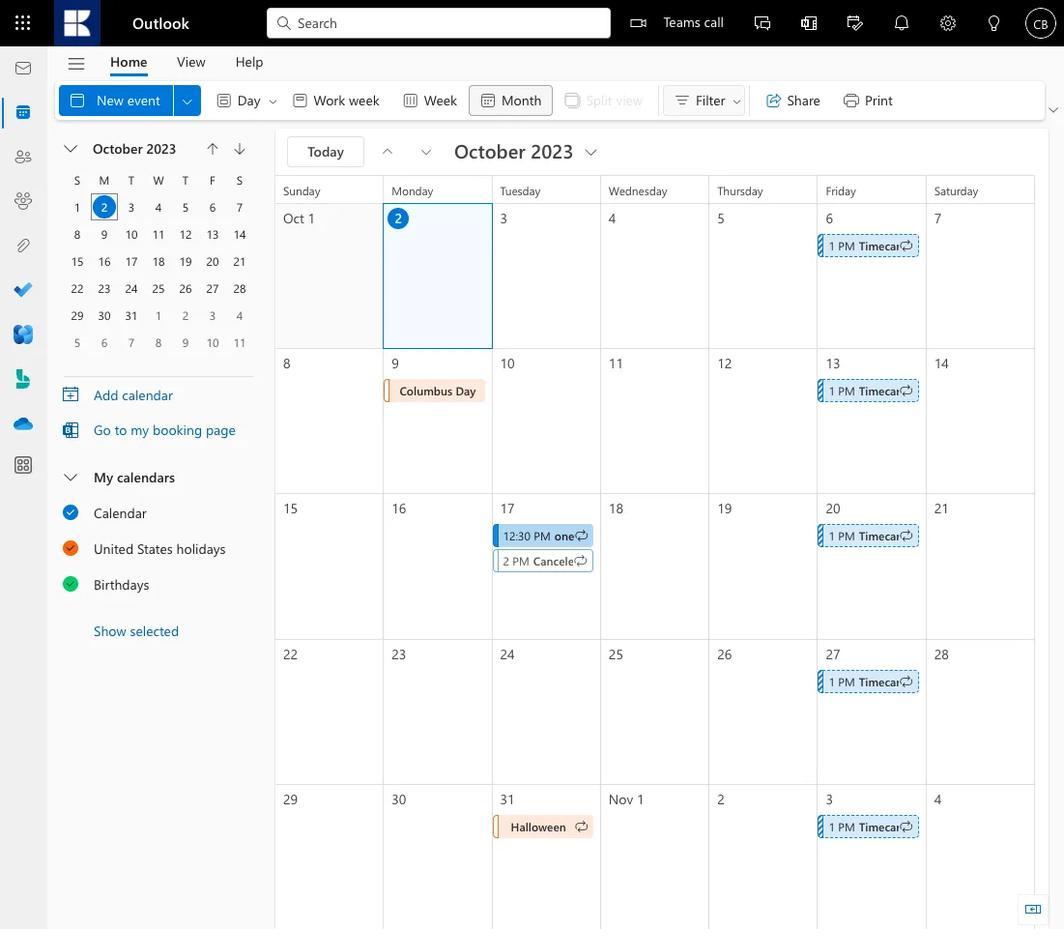 Task type: describe. For each thing, give the bounding box(es) containing it.
 new event
[[68, 91, 160, 110]]

 button
[[174, 85, 201, 116]]

saturday
[[935, 183, 979, 198]]

2023 for october 2023 
[[531, 137, 574, 163]]

1 horizontal spatial 14
[[935, 354, 949, 373]]

go to my booking page button
[[47, 412, 268, 447]]

 for 
[[732, 95, 743, 107]]

0 horizontal spatial 11 button
[[147, 222, 170, 246]]

8 for rightmost 8 button
[[155, 335, 162, 350]]


[[842, 91, 862, 110]]


[[214, 91, 234, 110]]

29 button
[[66, 304, 89, 327]]

 button
[[56, 135, 87, 162]]

0 vertical spatial 6 button
[[201, 195, 224, 219]]

 day 
[[214, 91, 279, 110]]

s for sunday element
[[74, 172, 80, 188]]

1 vertical spatial 29
[[283, 790, 298, 808]]


[[291, 91, 310, 110]]

selected
[[46, 123, 97, 141]]

24 inside button
[[125, 280, 138, 296]]

october 2023 application
[[0, 0, 1065, 929]]

1 horizontal spatial 22
[[283, 645, 298, 663]]

columbus day button
[[389, 379, 485, 402]]

go to my booking page
[[94, 420, 236, 439]]

nov
[[609, 790, 634, 808]]

1 horizontal spatial repeating event image
[[899, 380, 915, 402]]

Search field
[[296, 12, 600, 32]]

birthdays
[[94, 575, 149, 593]]

0 vertical spatial 8 button
[[66, 222, 89, 246]]

10 for rightmost the 10 button
[[206, 335, 219, 350]]

teams
[[664, 13, 701, 31]]

1 vertical spatial 4 button
[[228, 304, 251, 327]]

f
[[210, 172, 216, 188]]

9 for 9 button to the right
[[183, 335, 189, 350]]

12:30
[[503, 528, 531, 544]]

1 vertical spatial on
[[611, 554, 624, 569]]

30 button
[[93, 304, 116, 327]]

 for october
[[582, 142, 601, 161]]

my
[[94, 468, 113, 486]]

 search field
[[267, 0, 611, 44]]

19 inside button
[[179, 253, 192, 269]]

tab list inside october 2023 application
[[96, 46, 279, 76]]

oct
[[283, 209, 304, 227]]

thursday
[[718, 183, 764, 198]]

october 2023 
[[455, 137, 601, 163]]

2 right nov 1
[[718, 790, 725, 808]]


[[1026, 902, 1042, 918]]

23 inside 23 button
[[98, 280, 111, 296]]

1 horizontal spatial 8 button
[[147, 331, 170, 354]]

1 horizontal spatial 6
[[210, 199, 216, 215]]

people image
[[14, 148, 33, 167]]

2 horizontal spatial 8
[[283, 354, 291, 373]]

5 for 5 button to the bottom
[[74, 335, 80, 350]]


[[941, 15, 956, 31]]

20 inside button
[[206, 253, 219, 269]]

1 horizontal spatial 19
[[718, 499, 732, 518]]

1 horizontal spatial 9 button
[[174, 331, 197, 354]]

17 button
[[120, 250, 143, 273]]

 inside button
[[419, 144, 434, 159]]

1 timecard from the top
[[859, 238, 908, 253]]

1 vertical spatial 11 button
[[228, 331, 251, 354]]

outlook
[[132, 13, 189, 33]]

15 button
[[66, 250, 89, 273]]


[[631, 15, 646, 31]]

2 horizontal spatial 10
[[501, 354, 515, 373]]

2 horizontal spatial 6
[[826, 209, 834, 227]]

 button
[[226, 135, 253, 162]]

5 1 pm timecard reminder from the top
[[829, 819, 962, 834]]

0 horizontal spatial 7 button
[[120, 331, 143, 354]]

calendar image
[[14, 103, 33, 123]]

halloween 
[[511, 819, 590, 834]]

16 button
[[93, 250, 116, 273]]

1 vertical spatial 28
[[935, 645, 949, 663]]

2 button inside cell
[[93, 195, 116, 219]]

october 2023
[[93, 139, 176, 158]]

5 for top 5 button
[[183, 199, 189, 215]]

holidays
[[177, 539, 226, 558]]

october inside selected date october 2, 2023
[[46, 160, 95, 178]]

call
[[705, 13, 724, 31]]

1 vertical spatial 5 button
[[66, 331, 89, 354]]

14 button
[[228, 222, 251, 246]]

calendar
[[94, 503, 147, 522]]

wednesday
[[609, 183, 668, 198]]

list box inside october 2023 application
[[47, 494, 268, 602]]

2 vertical spatial 11
[[609, 354, 624, 373]]

1 vertical spatial 27
[[826, 645, 841, 663]]

 button
[[833, 0, 879, 49]]

22 inside button
[[71, 280, 84, 296]]

show selected button
[[47, 613, 268, 648]]

0 vertical spatial 1 button
[[66, 195, 89, 219]]

 share
[[764, 91, 821, 110]]

12 button
[[174, 222, 197, 246]]

outlook banner
[[0, 0, 1065, 49]]

0 vertical spatial 9 button
[[93, 222, 116, 246]]

friday
[[826, 183, 857, 198]]

halloween
[[511, 819, 567, 834]]

monday
[[392, 183, 434, 198]]


[[673, 91, 692, 110]]

october for october 2023 
[[455, 137, 526, 163]]

 button
[[411, 136, 442, 167]]


[[987, 15, 1003, 31]]

14 inside button
[[234, 226, 246, 242]]

0 horizontal spatial repeating event image
[[574, 815, 590, 838]]


[[68, 91, 87, 110]]

9 for the top 9 button
[[101, 226, 108, 242]]

wednesday element
[[145, 166, 172, 193]]

home button
[[96, 46, 162, 76]]

 for united states holidays
[[63, 539, 79, 555]]

organizational logo image
[[54, 0, 101, 46]]

31 button
[[120, 304, 143, 327]]


[[893, 14, 912, 33]]


[[234, 143, 246, 155]]

1 horizontal spatial 24
[[501, 645, 515, 663]]

5 timecard from the top
[[859, 819, 908, 834]]

work
[[314, 91, 345, 109]]

booking
[[153, 420, 202, 439]]

27 button
[[201, 277, 224, 300]]

10 for left the 10 button
[[125, 226, 138, 242]]

0 horizontal spatial 4 button
[[147, 195, 170, 219]]

files image
[[14, 237, 33, 256]]

1 vertical spatial 15
[[283, 499, 298, 518]]

11 for leftmost the "11" button
[[152, 226, 165, 242]]

1 vertical spatial 23
[[392, 645, 407, 663]]

 button
[[879, 0, 925, 46]]

0 vertical spatial 5 button
[[174, 195, 197, 219]]

share group
[[755, 81, 905, 120]]

0 horizontal spatial 6 button
[[93, 331, 116, 354]]

october 2023 button
[[83, 135, 199, 162]]

21 button
[[228, 250, 251, 273]]

thursday element
[[172, 166, 199, 193]]

date
[[46, 141, 73, 160]]

2 vertical spatial 
[[64, 471, 77, 485]]

16 inside button
[[98, 253, 111, 269]]

tuesday
[[501, 183, 541, 198]]


[[755, 15, 771, 31]]

12 inside button
[[179, 226, 192, 242]]


[[207, 143, 219, 155]]

1 vertical spatial 13
[[826, 354, 841, 373]]

teams call
[[664, 13, 724, 31]]

1 vertical spatial 3 button
[[201, 304, 224, 327]]

2 down the 26 button
[[183, 308, 189, 323]]


[[401, 91, 420, 110]]

1 horizontal spatial 10 button
[[201, 331, 224, 354]]

page
[[206, 420, 236, 439]]

help button
[[221, 46, 278, 76]]

1 horizontal spatial 30
[[392, 790, 407, 808]]

18 button
[[147, 250, 170, 273]]

2 horizontal spatial 5
[[718, 209, 725, 227]]

saturday element
[[226, 166, 253, 193]]

viva engage image
[[14, 326, 33, 345]]

calendars
[[117, 468, 175, 486]]


[[63, 387, 78, 402]]

1 horizontal spatial 31
[[501, 790, 515, 808]]

nov 1
[[609, 790, 645, 808]]

columbus
[[400, 383, 453, 399]]

t for tuesday element
[[128, 172, 135, 188]]

 button
[[372, 136, 403, 167]]

2 horizontal spatial 9
[[392, 354, 399, 373]]



Task type: locate. For each thing, give the bounding box(es) containing it.
28
[[234, 280, 246, 296], [935, 645, 949, 663]]

21 inside button
[[234, 253, 246, 269]]

0 horizontal spatial 6
[[101, 335, 108, 350]]

october for october 2023
[[93, 139, 143, 158]]

0 vertical spatial on
[[578, 528, 592, 544]]

1 vertical spatial 9
[[183, 335, 189, 350]]

3 button down tuesday element
[[120, 195, 143, 219]]

 inside  popup button
[[1049, 105, 1059, 115]]

8 for the top 8 button
[[74, 226, 80, 242]]

0 vertical spatial 2 button
[[93, 195, 116, 219]]

 inside popup button
[[180, 93, 195, 109]]

4 timecard from the top
[[859, 674, 908, 689]]

 for calendar
[[63, 503, 79, 519]]

4 button down wednesday element
[[147, 195, 170, 219]]

0 vertical spatial 8
[[74, 226, 80, 242]]

0 horizontal spatial 12
[[179, 226, 192, 242]]

26 button
[[174, 277, 197, 300]]

 for birthdays
[[63, 574, 79, 591]]

1 vertical spatial 9 button
[[174, 331, 197, 354]]

11
[[152, 226, 165, 242], [234, 335, 246, 350], [609, 354, 624, 373]]

6 button down 30 button
[[93, 331, 116, 354]]

23
[[98, 280, 111, 296], [392, 645, 407, 663]]

3 button
[[120, 195, 143, 219], [201, 304, 224, 327]]

0 horizontal spatial 28
[[234, 280, 246, 296]]

27 inside button
[[206, 280, 219, 296]]

2 vertical spatial 10
[[501, 354, 515, 373]]

1 vertical spatial 14
[[935, 354, 949, 373]]

1 horizontal spatial 5
[[183, 199, 189, 215]]

t right wednesday element
[[183, 172, 189, 188]]

1 s from the left
[[74, 172, 80, 188]]

3
[[128, 199, 135, 215], [501, 209, 508, 227], [210, 308, 216, 323], [826, 790, 834, 808]]


[[1049, 105, 1059, 115], [64, 142, 77, 156], [64, 471, 77, 485]]

day inside  day 
[[238, 91, 261, 109]]

tab list
[[96, 46, 279, 76]]

day for 
[[238, 91, 261, 109]]

view button
[[163, 46, 220, 76]]

2 t from the left
[[183, 172, 189, 188]]

25
[[152, 280, 165, 296], [609, 645, 624, 663]]

6 down 30 button
[[101, 335, 108, 350]]

2 down the 12:30
[[503, 554, 510, 569]]

28 button
[[228, 277, 251, 300]]

0 horizontal spatial 18
[[152, 253, 165, 269]]

week
[[424, 91, 457, 109]]

t right monday element
[[128, 172, 135, 188]]

5 button down 29 button
[[66, 331, 89, 354]]

home
[[110, 52, 147, 70]]

1 vertical spatial 
[[64, 142, 77, 156]]

s right friday element
[[237, 172, 243, 188]]

1 vertical spatial 31
[[501, 790, 515, 808]]

2 horizontal spatial 2023
[[531, 137, 574, 163]]

8
[[74, 226, 80, 242], [155, 335, 162, 350], [283, 354, 291, 373]]

0 horizontal spatial 19
[[179, 253, 192, 269]]

0 vertical spatial 11
[[152, 226, 165, 242]]

9 down the 26 button
[[183, 335, 189, 350]]

to
[[115, 420, 127, 439]]

oct 1
[[283, 209, 315, 227]]

day left  dropdown button
[[238, 91, 261, 109]]

11 button
[[147, 222, 170, 246], [228, 331, 251, 354]]

m
[[99, 172, 110, 188]]

 print
[[842, 91, 893, 110]]

10 button up 17 button
[[120, 222, 143, 246]]


[[180, 93, 195, 109], [267, 95, 279, 107], [732, 95, 743, 107], [582, 142, 601, 161], [419, 144, 434, 159]]

mail image
[[14, 59, 33, 78]]

day for columbus
[[456, 383, 476, 399]]

0 horizontal spatial 20
[[206, 253, 219, 269]]

1 vertical spatial 20
[[826, 499, 841, 518]]

1 horizontal spatial 11
[[234, 335, 246, 350]]

2023 up wednesday element
[[146, 139, 176, 158]]

18 inside 18 button
[[152, 253, 165, 269]]

1 vertical spatial 12
[[718, 354, 732, 373]]

2 down monday element
[[101, 199, 108, 215]]

3 1 pm timecard reminder from the top
[[829, 528, 962, 544]]

0 horizontal spatial 9
[[101, 226, 108, 242]]

today
[[308, 142, 344, 161]]

1 vertical spatial repeating event image
[[574, 815, 590, 838]]

0 horizontal spatial 10
[[125, 226, 138, 242]]

3 button down the 27 button
[[201, 304, 224, 327]]

2 cell
[[91, 193, 118, 220]]

4 button down the 28 button
[[228, 304, 251, 327]]

9 button up "16" button
[[93, 222, 116, 246]]

7 for the leftmost 7 button
[[128, 335, 135, 350]]

t for the thursday element
[[183, 172, 189, 188]]

1 vertical spatial 17
[[501, 499, 515, 518]]


[[66, 54, 87, 74]]

7 down 31 button
[[128, 335, 135, 350]]

1 vertical spatial 10
[[206, 335, 219, 350]]

w
[[153, 172, 164, 188]]

23 button
[[93, 277, 116, 300]]

view
[[177, 52, 206, 70]]

17 inside 17 button
[[125, 253, 138, 269]]

0 vertical spatial 10
[[125, 226, 138, 242]]

0 vertical spatial 30
[[98, 308, 111, 323]]

2 inside cell
[[101, 199, 108, 215]]

1 horizontal spatial 12
[[718, 354, 732, 373]]

6 down friday
[[826, 209, 834, 227]]

 work week
[[291, 91, 380, 110]]

1 vertical spatial 11
[[234, 335, 246, 350]]

list box
[[47, 494, 268, 602]]

0 vertical spatial 14
[[234, 226, 246, 242]]

onedrive image
[[14, 415, 33, 434]]

2 horizontal spatial 7
[[935, 209, 942, 227]]

 inside  dropdown button
[[64, 142, 77, 156]]

30 inside button
[[98, 308, 111, 323]]

columbus day
[[400, 383, 476, 399]]

0 vertical spatial 29
[[71, 308, 84, 323]]

1 horizontal spatial 1 button
[[147, 304, 170, 327]]

7 button down saturday element
[[228, 195, 251, 219]]

2 timecard from the top
[[859, 383, 908, 399]]

9 up "16" button
[[101, 226, 108, 242]]

8 button up the 15 button on the left top
[[66, 222, 89, 246]]

0 vertical spatial 17
[[125, 253, 138, 269]]

31 down 24 button
[[125, 308, 138, 323]]

0 horizontal spatial on
[[578, 528, 592, 544]]

my calendars
[[94, 468, 175, 486]]

 inside october 2023 
[[582, 142, 601, 161]]

left-rail-appbar navigation
[[4, 46, 43, 447]]

0 horizontal spatial 31
[[125, 308, 138, 323]]

1 vertical spatial 6 button
[[93, 331, 116, 354]]

0 vertical spatial 24
[[125, 280, 138, 296]]

month
[[502, 91, 542, 109]]

1 vertical spatial 16
[[392, 499, 407, 518]]

1 reminder from the top
[[911, 238, 962, 253]]

1 horizontal spatial 8
[[155, 335, 162, 350]]

1 button right 31 button
[[147, 304, 170, 327]]

11 button up 18 button
[[147, 222, 170, 246]]

 left birthdays
[[63, 574, 79, 591]]

monday element
[[91, 166, 118, 193]]

1 vertical spatial 30
[[392, 790, 407, 808]]

25 inside 'button'
[[152, 280, 165, 296]]

20
[[206, 253, 219, 269], [826, 499, 841, 518]]

15 inside button
[[71, 253, 84, 269]]

add calendar
[[94, 385, 173, 404]]

2 1 pm timecard reminder from the top
[[829, 383, 962, 399]]

2023 for october 2023
[[146, 139, 176, 158]]

7 button down 31 button
[[120, 331, 143, 354]]

8 button
[[66, 222, 89, 246], [147, 331, 170, 354]]

1  from the top
[[63, 503, 79, 519]]

1 vertical spatial 24
[[501, 645, 515, 663]]

more apps image
[[14, 456, 33, 476]]

list box containing calendar
[[47, 494, 268, 602]]

1 vertical spatial 26
[[718, 645, 732, 663]]

1 horizontal spatial 25
[[609, 645, 624, 663]]

 month
[[479, 91, 542, 110]]

1 t from the left
[[128, 172, 135, 188]]


[[764, 91, 784, 110]]

6
[[210, 199, 216, 215], [826, 209, 834, 227], [101, 335, 108, 350]]

friday element
[[199, 166, 226, 193]]

event
[[127, 91, 160, 109]]

selected date october 2, 2023, today's date october 2, 2023 group
[[46, 123, 260, 377]]

31 inside button
[[125, 308, 138, 323]]


[[479, 91, 498, 110]]

 button
[[57, 47, 96, 80]]


[[275, 14, 294, 33]]

sunday
[[283, 183, 320, 198]]

1 horizontal spatial 7 button
[[228, 195, 251, 219]]

5 reminder from the top
[[911, 819, 962, 834]]

7 button
[[228, 195, 251, 219], [120, 331, 143, 354]]

6 down friday element
[[210, 199, 216, 215]]

day
[[238, 91, 261, 109], [456, 383, 476, 399]]

 inside  day 
[[267, 95, 279, 107]]

calendar
[[122, 385, 173, 404]]

7 for the right 7 button
[[237, 199, 243, 215]]

0 vertical spatial 12
[[179, 226, 192, 242]]

account manager for christian baylor image
[[1026, 8, 1057, 39]]

3 timecard from the top
[[859, 528, 908, 544]]

on up 2 pm canceled: one on one
[[578, 528, 592, 544]]

2
[[101, 199, 108, 215], [395, 209, 402, 227], [183, 308, 189, 323], [503, 554, 510, 569], [718, 790, 725, 808]]

canceled:
[[534, 554, 584, 569]]

on
[[578, 528, 592, 544], [611, 554, 624, 569]]

2023 up the tuesday at the top of the page
[[531, 137, 574, 163]]

2 s from the left
[[237, 172, 243, 188]]

2 reminder from the top
[[911, 383, 962, 399]]

0 horizontal spatial day
[[238, 91, 261, 109]]

1 horizontal spatial 7
[[237, 199, 243, 215]]

31 up 'halloween'
[[501, 790, 515, 808]]

 down selected
[[64, 142, 77, 156]]

2 button down the 26 button
[[174, 304, 197, 327]]

on right canceled:
[[611, 554, 624, 569]]

25 button
[[147, 277, 170, 300]]

2023 inside button
[[146, 139, 176, 158]]

0 horizontal spatial 22
[[71, 280, 84, 296]]

 inside  filter 
[[732, 95, 743, 107]]

share
[[788, 91, 821, 109]]

0 vertical spatial 18
[[152, 253, 165, 269]]

 left my
[[64, 471, 77, 485]]

0 horizontal spatial 23
[[98, 280, 111, 296]]

31
[[125, 308, 138, 323], [501, 790, 515, 808]]

13 button
[[201, 222, 224, 246]]

repeating event image
[[899, 235, 915, 256], [574, 525, 590, 548], [899, 525, 915, 547], [573, 551, 589, 572], [899, 671, 915, 692], [899, 816, 915, 837]]

1 horizontal spatial 11 button
[[228, 331, 251, 354]]

7 down saturday
[[935, 209, 942, 227]]

 for  popup button
[[1049, 105, 1059, 115]]

show selected
[[94, 621, 179, 640]]

0 vertical spatial 25
[[152, 280, 165, 296]]

 button
[[1045, 101, 1063, 120]]

19 button
[[174, 250, 197, 273]]

bookings image
[[14, 370, 33, 390]]

repeating event image
[[899, 380, 915, 402], [574, 815, 590, 838]]

timecard
[[859, 238, 908, 253], [859, 383, 908, 399], [859, 528, 908, 544], [859, 674, 908, 689], [859, 819, 908, 834]]

outlook link
[[132, 0, 189, 46]]

0 horizontal spatial 2023
[[46, 196, 76, 215]]

selected date october 2, 2023
[[46, 123, 97, 215]]

26 inside button
[[179, 280, 192, 296]]

0 horizontal spatial 10 button
[[120, 222, 143, 246]]

9 up columbus day button
[[392, 354, 399, 373]]

17 right "16" button
[[125, 253, 138, 269]]

3 reminder from the top
[[911, 528, 962, 544]]

groups image
[[14, 192, 33, 212]]

5 down thursday
[[718, 209, 725, 227]]

9 button down the 26 button
[[174, 331, 197, 354]]

0 horizontal spatial 8 button
[[66, 222, 89, 246]]

s right 2,
[[74, 172, 80, 188]]

4 reminder from the top
[[911, 674, 962, 689]]

11 button down the 28 button
[[228, 331, 251, 354]]

pm
[[839, 238, 856, 253], [839, 383, 856, 399], [534, 528, 551, 544], [839, 528, 856, 544], [513, 554, 530, 569], [839, 674, 856, 689], [839, 819, 856, 834]]

2  from the top
[[63, 539, 79, 555]]

0 vertical spatial 7 button
[[228, 195, 251, 219]]

4 1 pm timecard reminder from the top
[[829, 674, 962, 689]]

 left united
[[63, 539, 79, 555]]

0 horizontal spatial 24
[[125, 280, 138, 296]]

6 button down friday element
[[201, 195, 224, 219]]

print
[[865, 91, 893, 109]]

0 vertical spatial 
[[1049, 105, 1059, 115]]

0 vertical spatial 23
[[98, 280, 111, 296]]

0 vertical spatial 31
[[125, 308, 138, 323]]

1 vertical spatial 2 button
[[174, 304, 197, 327]]

5 down 29 button
[[74, 335, 80, 350]]

2 button down monday element
[[93, 195, 116, 219]]

0 horizontal spatial 16
[[98, 253, 111, 269]]

7
[[237, 199, 243, 215], [935, 209, 942, 227], [128, 335, 135, 350]]

24 button
[[120, 277, 143, 300]]

1 horizontal spatial 21
[[935, 499, 949, 518]]

1 button
[[66, 195, 89, 219], [147, 304, 170, 327]]

21
[[234, 253, 246, 269], [935, 499, 949, 518]]

2023 down sunday element
[[46, 196, 76, 215]]

18 up 25 'button'
[[152, 253, 165, 269]]

1 horizontal spatial 18
[[609, 499, 624, 518]]

9
[[101, 226, 108, 242], [183, 335, 189, 350], [392, 354, 399, 373]]

 button
[[972, 0, 1018, 49]]

 down account manager for christian baylor icon
[[1049, 105, 1059, 115]]

1 vertical spatial 25
[[609, 645, 624, 663]]

1 button left the 2 cell
[[66, 195, 89, 219]]

0 vertical spatial 22
[[71, 280, 84, 296]]

10 button down the 27 button
[[201, 331, 224, 354]]

week
[[349, 91, 380, 109]]

2 down monday
[[395, 209, 402, 227]]

22
[[71, 280, 84, 296], [283, 645, 298, 663]]

7 down saturday element
[[237, 199, 243, 215]]

 filter 
[[673, 91, 743, 110]]

11 for the "11" button to the bottom
[[234, 335, 246, 350]]

0 vertical spatial 15
[[71, 253, 84, 269]]

1 horizontal spatial 2 button
[[174, 304, 197, 327]]

selected
[[130, 621, 179, 640]]

17 up the 12:30
[[501, 499, 515, 518]]

 for 
[[267, 95, 279, 107]]

1 horizontal spatial 17
[[501, 499, 515, 518]]

 left calendar
[[63, 503, 79, 519]]

18 up 12:30 pm one on one
[[609, 499, 624, 518]]

5 button down the thursday element
[[174, 195, 197, 219]]

2023
[[531, 137, 574, 163], [146, 139, 176, 158], [46, 196, 76, 215]]

29 inside button
[[71, 308, 84, 323]]

26
[[179, 280, 192, 296], [718, 645, 732, 663]]

8 button up calendar
[[147, 331, 170, 354]]

 for  dropdown button
[[64, 142, 77, 156]]

day inside button
[[456, 383, 476, 399]]

13 inside button
[[206, 226, 219, 242]]

1 1 pm timecard reminder from the top
[[829, 238, 962, 253]]

12
[[179, 226, 192, 242], [718, 354, 732, 373]]

 button
[[740, 0, 786, 46]]

to do image
[[14, 281, 33, 301]]

2 button
[[93, 195, 116, 219], [174, 304, 197, 327]]

0 horizontal spatial 3 button
[[120, 195, 143, 219]]

day right the columbus
[[456, 383, 476, 399]]

5 down the thursday element
[[183, 199, 189, 215]]

19
[[179, 253, 192, 269], [718, 499, 732, 518]]

1 vertical spatial 1 button
[[147, 304, 170, 327]]

tab list containing home
[[96, 46, 279, 76]]

october inside button
[[93, 139, 143, 158]]

2023 inside selected date october 2, 2023
[[46, 196, 76, 215]]

new group
[[59, 81, 655, 120]]

sunday element
[[64, 166, 91, 193]]

0 horizontal spatial t
[[128, 172, 135, 188]]

0 horizontal spatial 2 button
[[93, 195, 116, 219]]

3  from the top
[[63, 574, 79, 591]]

0 horizontal spatial 25
[[152, 280, 165, 296]]

15
[[71, 253, 84, 269], [283, 499, 298, 518]]

tuesday element
[[118, 166, 145, 193]]

28 inside button
[[234, 280, 246, 296]]

new
[[97, 91, 124, 109]]

0 vertical spatial 10 button
[[120, 222, 143, 246]]

2 vertical spatial 8
[[283, 354, 291, 373]]

1 vertical spatial 7 button
[[120, 331, 143, 354]]

1 vertical spatial 18
[[609, 499, 624, 518]]

13
[[206, 226, 219, 242], [826, 354, 841, 373]]

s for saturday element
[[237, 172, 243, 188]]



Task type: vqa. For each thing, say whether or not it's contained in the screenshot.
left Scheduling
no



